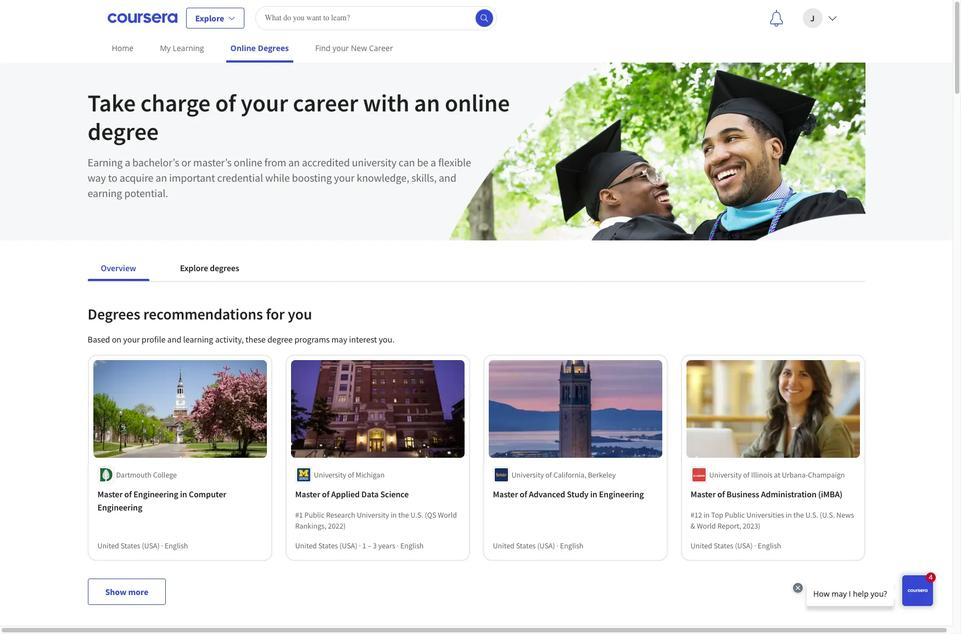Task type: locate. For each thing, give the bounding box(es) containing it.
2 horizontal spatial united states (usa) · english
[[691, 541, 782, 551]]

#1 public research university in the u.s. (qs world rankings, 2022)
[[295, 510, 457, 531]]

· down 2023)
[[755, 541, 757, 551]]

· left 1
[[359, 541, 361, 551]]

·
[[161, 541, 163, 551], [359, 541, 361, 551], [397, 541, 399, 551], [557, 541, 559, 551], [755, 541, 757, 551]]

master of engineering in computer engineering link
[[98, 488, 262, 514]]

0 vertical spatial an
[[414, 88, 440, 118]]

of
[[215, 88, 236, 118], [348, 470, 354, 480], [546, 470, 552, 480], [744, 470, 750, 480], [124, 489, 132, 500], [322, 489, 330, 500], [520, 489, 528, 500], [718, 489, 726, 500]]

university for advanced
[[512, 470, 544, 480]]

1 u.s. from the left
[[411, 510, 424, 520]]

2 the from the left
[[794, 510, 805, 520]]

take charge of your career with an online degree
[[88, 88, 510, 147]]

public up report,
[[725, 510, 746, 520]]

a up the acquire
[[125, 156, 130, 169]]

english down master of advanced study in engineering
[[561, 541, 584, 551]]

a right be
[[431, 156, 436, 169]]

of left illinois
[[744, 470, 750, 480]]

0 vertical spatial and
[[439, 171, 457, 185]]

world right &
[[697, 521, 717, 531]]

in inside master of engineering in computer engineering
[[180, 489, 187, 500]]

world right (qs
[[438, 510, 457, 520]]

degree up 'earning'
[[88, 117, 159, 147]]

(usa) down advanced
[[538, 541, 556, 551]]

None search field
[[256, 6, 498, 30]]

1 horizontal spatial degrees
[[258, 43, 289, 53]]

and inside earning a bachelor's or master's online from an accredited university can be a flexible way to acquire an important credential while boosting your knowledge, skills, and earning potential.
[[439, 171, 457, 185]]

computer
[[189, 489, 226, 500]]

of for master of advanced study in engineering
[[520, 489, 528, 500]]

master of applied data science
[[295, 489, 409, 500]]

of right the charge
[[215, 88, 236, 118]]

university for applied
[[314, 470, 347, 480]]

· right years
[[397, 541, 399, 551]]

california,
[[554, 470, 587, 480]]

0 horizontal spatial and
[[167, 334, 182, 345]]

explore degrees button
[[167, 255, 253, 281]]

u.s. left (qs
[[411, 510, 424, 520]]

1 united states (usa) · english from the left
[[98, 541, 188, 551]]

0 horizontal spatial the
[[399, 510, 409, 520]]

of left michigan
[[348, 470, 354, 480]]

1 horizontal spatial u.s.
[[806, 510, 819, 520]]

the down administration
[[794, 510, 805, 520]]

master for master of advanced study in engineering
[[493, 489, 518, 500]]

university inside #1 public research university in the u.s. (qs world rankings, 2022)
[[357, 510, 389, 520]]

master for master of business administration (imba)
[[691, 489, 716, 500]]

0 horizontal spatial u.s.
[[411, 510, 424, 520]]

2 horizontal spatial an
[[414, 88, 440, 118]]

(imba)
[[819, 489, 843, 500]]

in right study
[[591, 489, 598, 500]]

4 master from the left
[[691, 489, 716, 500]]

0 horizontal spatial public
[[305, 510, 325, 520]]

2 u.s. from the left
[[806, 510, 819, 520]]

for
[[266, 305, 285, 324]]

the down "science"
[[399, 510, 409, 520]]

0 horizontal spatial degree
[[88, 117, 159, 147]]

2 public from the left
[[725, 510, 746, 520]]

0 horizontal spatial an
[[156, 171, 167, 185]]

· down advanced
[[557, 541, 559, 551]]

based
[[88, 334, 110, 345]]

world
[[438, 510, 457, 520], [697, 521, 717, 531]]

degrees right online
[[258, 43, 289, 53]]

0 horizontal spatial online
[[234, 156, 263, 169]]

find
[[315, 43, 331, 53]]

your down accredited
[[334, 171, 355, 185]]

1 horizontal spatial united states (usa) · english
[[493, 541, 584, 551]]

(usa)
[[142, 541, 160, 551], [340, 541, 358, 551], [538, 541, 556, 551], [736, 541, 753, 551]]

the inside #1 public research university in the u.s. (qs world rankings, 2022)
[[399, 510, 409, 520]]

1 vertical spatial explore
[[180, 263, 208, 274]]

0 vertical spatial world
[[438, 510, 457, 520]]

2 · from the left
[[359, 541, 361, 551]]

an right the with
[[414, 88, 440, 118]]

of up top
[[718, 489, 726, 500]]

a
[[125, 156, 130, 169], [431, 156, 436, 169]]

university up business
[[710, 470, 742, 480]]

your down online degrees link
[[241, 88, 288, 118]]

career
[[293, 88, 358, 118]]

the
[[399, 510, 409, 520], [794, 510, 805, 520]]

u.s.
[[411, 510, 424, 520], [806, 510, 819, 520]]

united states (usa) · english up more
[[98, 541, 188, 551]]

at
[[775, 470, 781, 480]]

world inside #12 in top public universities in the u.s. (u.s. news & world report, 2023)
[[697, 521, 717, 531]]

your inside earning a bachelor's or master's online from an accredited university can be a flexible way to acquire an important credential while boosting your knowledge, skills, and earning potential.
[[334, 171, 355, 185]]

2 united states (usa) · english from the left
[[493, 541, 584, 551]]

1 vertical spatial degree
[[268, 334, 293, 345]]

in left computer
[[180, 489, 187, 500]]

in
[[180, 489, 187, 500], [591, 489, 598, 500], [391, 510, 397, 520], [704, 510, 710, 520], [786, 510, 793, 520]]

engineering down dartmouth
[[98, 502, 142, 513]]

university down data
[[357, 510, 389, 520]]

(usa) down 2023)
[[736, 541, 753, 551]]

1 horizontal spatial world
[[697, 521, 717, 531]]

(usa) down master of engineering in computer engineering
[[142, 541, 160, 551]]

master of applied data science link
[[295, 488, 460, 501]]

1 master from the left
[[98, 489, 123, 500]]

1 horizontal spatial a
[[431, 156, 436, 169]]

in inside #1 public research university in the u.s. (qs world rankings, 2022)
[[391, 510, 397, 520]]

engineering down berkeley
[[600, 489, 644, 500]]

states
[[121, 541, 140, 551], [319, 541, 338, 551], [516, 541, 536, 551], [714, 541, 734, 551]]

of up advanced
[[546, 470, 552, 480]]

1 horizontal spatial and
[[439, 171, 457, 185]]

engineering down college
[[134, 489, 178, 500]]

united states (usa) · english down advanced
[[493, 541, 584, 551]]

english down master of engineering in computer engineering link
[[165, 541, 188, 551]]

of left advanced
[[520, 489, 528, 500]]

world inside #1 public research university in the u.s. (qs world rankings, 2022)
[[438, 510, 457, 520]]

public up rankings, at the left bottom of the page
[[305, 510, 325, 520]]

4 states from the left
[[714, 541, 734, 551]]

profile
[[142, 334, 166, 345]]

in down administration
[[786, 510, 793, 520]]

0 vertical spatial online
[[445, 88, 510, 118]]

u.s. left (u.s.
[[806, 510, 819, 520]]

skills,
[[412, 171, 437, 185]]

(usa) left 1
[[340, 541, 358, 551]]

degree
[[88, 117, 159, 147], [268, 334, 293, 345]]

explore inside explore degrees button
[[180, 263, 208, 274]]

united states (usa) · english down report,
[[691, 541, 782, 551]]

1 horizontal spatial online
[[445, 88, 510, 118]]

online
[[445, 88, 510, 118], [234, 156, 263, 169]]

may
[[332, 334, 348, 345]]

while
[[265, 171, 290, 185]]

find your new career
[[315, 43, 393, 53]]

and
[[439, 171, 457, 185], [167, 334, 182, 345]]

0 vertical spatial degree
[[88, 117, 159, 147]]

1 horizontal spatial an
[[289, 156, 300, 169]]

public
[[305, 510, 325, 520], [725, 510, 746, 520]]

from
[[265, 156, 286, 169]]

dartmouth
[[116, 470, 152, 480]]

1 horizontal spatial the
[[794, 510, 805, 520]]

of inside master of engineering in computer engineering
[[124, 489, 132, 500]]

degrees
[[210, 263, 239, 274]]

u.s. inside #1 public research university in the u.s. (qs world rankings, 2022)
[[411, 510, 424, 520]]

in down "science"
[[391, 510, 397, 520]]

learning
[[173, 43, 204, 53]]

explore inside explore dropdown button
[[195, 12, 224, 23]]

with
[[363, 88, 410, 118]]

united
[[98, 541, 119, 551], [295, 541, 317, 551], [493, 541, 515, 551], [691, 541, 713, 551]]

boosting
[[292, 171, 332, 185]]

1 vertical spatial world
[[697, 521, 717, 531]]

explore left degrees
[[180, 263, 208, 274]]

2 english from the left
[[401, 541, 424, 551]]

tab list containing overview
[[88, 255, 270, 281]]

master up #12
[[691, 489, 716, 500]]

of for university of california, berkeley
[[546, 470, 552, 480]]

english down #12 in top public universities in the u.s. (u.s. news & world report, 2023)
[[758, 541, 782, 551]]

degrees up the on
[[88, 305, 140, 324]]

be
[[417, 156, 429, 169]]

1 the from the left
[[399, 510, 409, 520]]

university up advanced
[[512, 470, 544, 480]]

master left advanced
[[493, 489, 518, 500]]

and down flexible
[[439, 171, 457, 185]]

2 a from the left
[[431, 156, 436, 169]]

degree right these
[[268, 334, 293, 345]]

of down dartmouth
[[124, 489, 132, 500]]

1 horizontal spatial degree
[[268, 334, 293, 345]]

2 states from the left
[[319, 541, 338, 551]]

show more button
[[88, 579, 166, 606]]

3
[[373, 541, 377, 551]]

university
[[314, 470, 347, 480], [512, 470, 544, 480], [710, 470, 742, 480], [357, 510, 389, 520]]

1 public from the left
[[305, 510, 325, 520]]

4 (usa) from the left
[[736, 541, 753, 551]]

master's
[[193, 156, 232, 169]]

university for business
[[710, 470, 742, 480]]

0 vertical spatial degrees
[[258, 43, 289, 53]]

english
[[165, 541, 188, 551], [401, 541, 424, 551], [561, 541, 584, 551], [758, 541, 782, 551]]

4 english from the left
[[758, 541, 782, 551]]

these
[[246, 334, 266, 345]]

master up #1 at left bottom
[[295, 489, 321, 500]]

· down master of engineering in computer engineering
[[161, 541, 163, 551]]

master down dartmouth
[[98, 489, 123, 500]]

an down the bachelor's
[[156, 171, 167, 185]]

0 horizontal spatial united states (usa) · english
[[98, 541, 188, 551]]

michigan
[[356, 470, 385, 480]]

and right profile
[[167, 334, 182, 345]]

degree for based on your profile and learning activity, these degree programs may interest you.
[[268, 334, 293, 345]]

explore up the learning
[[195, 12, 224, 23]]

(u.s.
[[821, 510, 836, 520]]

2 master from the left
[[295, 489, 321, 500]]

or
[[182, 156, 191, 169]]

2 (usa) from the left
[[340, 541, 358, 551]]

data
[[362, 489, 379, 500]]

3 united from the left
[[493, 541, 515, 551]]

online inside earning a bachelor's or master's online from an accredited university can be a flexible way to acquire an important credential while boosting your knowledge, skills, and earning potential.
[[234, 156, 263, 169]]

0 horizontal spatial degrees
[[88, 305, 140, 324]]

1 horizontal spatial public
[[725, 510, 746, 520]]

0 horizontal spatial world
[[438, 510, 457, 520]]

degrees
[[258, 43, 289, 53], [88, 305, 140, 324]]

can
[[399, 156, 415, 169]]

an right from
[[289, 156, 300, 169]]

master inside master of engineering in computer engineering
[[98, 489, 123, 500]]

0 vertical spatial explore
[[195, 12, 224, 23]]

of left applied
[[322, 489, 330, 500]]

tab list
[[88, 255, 270, 281]]

english right years
[[401, 541, 424, 551]]

explore
[[195, 12, 224, 23], [180, 263, 208, 274]]

–
[[368, 541, 372, 551]]

home
[[112, 43, 134, 53]]

explore for explore degrees
[[180, 263, 208, 274]]

degrees recommendations for you
[[88, 305, 312, 324]]

of for university of michigan
[[348, 470, 354, 480]]

0 horizontal spatial a
[[125, 156, 130, 169]]

your inside take charge of your career with an online degree
[[241, 88, 288, 118]]

united states (usa) · english
[[98, 541, 188, 551], [493, 541, 584, 551], [691, 541, 782, 551]]

degree inside take charge of your career with an online degree
[[88, 117, 159, 147]]

3 master from the left
[[493, 489, 518, 500]]

master
[[98, 489, 123, 500], [295, 489, 321, 500], [493, 489, 518, 500], [691, 489, 716, 500]]

1 vertical spatial online
[[234, 156, 263, 169]]

career
[[369, 43, 393, 53]]

master of engineering in computer engineering
[[98, 489, 226, 513]]

university up applied
[[314, 470, 347, 480]]



Task type: describe. For each thing, give the bounding box(es) containing it.
5 · from the left
[[755, 541, 757, 551]]

1 (usa) from the left
[[142, 541, 160, 551]]

find your new career link
[[311, 36, 398, 60]]

online degrees
[[231, 43, 289, 53]]

public inside #1 public research university in the u.s. (qs world rankings, 2022)
[[305, 510, 325, 520]]

1 a from the left
[[125, 156, 130, 169]]

2 united from the left
[[295, 541, 317, 551]]

of for master of engineering in computer engineering
[[124, 489, 132, 500]]

online inside take charge of your career with an online degree
[[445, 88, 510, 118]]

recommendations
[[143, 305, 263, 324]]

advanced
[[529, 489, 566, 500]]

1 vertical spatial degrees
[[88, 305, 140, 324]]

4 united from the left
[[691, 541, 713, 551]]

potential.
[[124, 186, 168, 200]]

flexible
[[439, 156, 471, 169]]

engineering for master of advanced study in engineering
[[600, 489, 644, 500]]

online
[[231, 43, 256, 53]]

explore button
[[186, 7, 245, 28]]

years
[[379, 541, 396, 551]]

report,
[[718, 521, 742, 531]]

master of advanced study in engineering
[[493, 489, 644, 500]]

your right the on
[[123, 334, 140, 345]]

research
[[326, 510, 356, 520]]

activity,
[[215, 334, 244, 345]]

important
[[169, 171, 215, 185]]

home link
[[107, 36, 138, 60]]

1 · from the left
[[161, 541, 163, 551]]

public inside #12 in top public universities in the u.s. (u.s. news & world report, 2023)
[[725, 510, 746, 520]]

3 english from the left
[[561, 541, 584, 551]]

new
[[351, 43, 367, 53]]

3 · from the left
[[397, 541, 399, 551]]

news
[[837, 510, 855, 520]]

4 · from the left
[[557, 541, 559, 551]]

knowledge,
[[357, 171, 410, 185]]

united states (usa) · english for advanced
[[493, 541, 584, 551]]

acquire
[[120, 171, 154, 185]]

bachelor's
[[132, 156, 179, 169]]

college
[[153, 470, 177, 480]]

learning
[[183, 334, 214, 345]]

based on your profile and learning activity, these degree programs may interest you.
[[88, 334, 395, 345]]

study
[[567, 489, 589, 500]]

explore for explore
[[195, 12, 224, 23]]

coursera image
[[107, 9, 177, 27]]

earning
[[88, 156, 123, 169]]

administration
[[762, 489, 817, 500]]

1 vertical spatial and
[[167, 334, 182, 345]]

3 (usa) from the left
[[538, 541, 556, 551]]

2 vertical spatial an
[[156, 171, 167, 185]]

&
[[691, 521, 696, 531]]

university of illinois at urbana-champaign
[[710, 470, 846, 480]]

the inside #12 in top public universities in the u.s. (u.s. news & world report, 2023)
[[794, 510, 805, 520]]

of for master of business administration (imba)
[[718, 489, 726, 500]]

of for master of applied data science
[[322, 489, 330, 500]]

3 states from the left
[[516, 541, 536, 551]]

#1
[[295, 510, 303, 520]]

accredited
[[302, 156, 350, 169]]

science
[[381, 489, 409, 500]]

1 english from the left
[[165, 541, 188, 551]]

programs
[[295, 334, 330, 345]]

business
[[727, 489, 760, 500]]

1
[[363, 541, 366, 551]]

1 vertical spatial an
[[289, 156, 300, 169]]

master for master of engineering in computer engineering
[[98, 489, 123, 500]]

your right find
[[333, 43, 349, 53]]

#12
[[691, 510, 703, 520]]

my learning
[[160, 43, 204, 53]]

urbana-
[[783, 470, 809, 480]]

of for university of illinois at urbana-champaign
[[744, 470, 750, 480]]

an inside take charge of your career with an online degree
[[414, 88, 440, 118]]

online degrees link
[[226, 36, 293, 63]]

What do you want to learn? text field
[[256, 6, 498, 30]]

united states (usa) · 1 – 3 years · english
[[295, 541, 424, 551]]

way
[[88, 171, 106, 185]]

u.s. inside #12 in top public universities in the u.s. (u.s. news & world report, 2023)
[[806, 510, 819, 520]]

in right #12
[[704, 510, 710, 520]]

to
[[108, 171, 118, 185]]

show
[[105, 587, 127, 598]]

university of michigan
[[314, 470, 385, 480]]

you.
[[379, 334, 395, 345]]

2023)
[[743, 521, 761, 531]]

1 states from the left
[[121, 541, 140, 551]]

show more
[[105, 587, 148, 598]]

engineering for master of engineering in computer engineering
[[98, 502, 142, 513]]

(qs
[[425, 510, 437, 520]]

credential
[[217, 171, 263, 185]]

university of california, berkeley
[[512, 470, 616, 480]]

j button
[[795, 0, 846, 35]]

degree for take charge of your career with an online degree
[[88, 117, 159, 147]]

of inside take charge of your career with an online degree
[[215, 88, 236, 118]]

1 united from the left
[[98, 541, 119, 551]]

2022)
[[328, 521, 346, 531]]

#12 in top public universities in the u.s. (u.s. news & world report, 2023)
[[691, 510, 855, 531]]

united states (usa) · english for engineering
[[98, 541, 188, 551]]

more
[[128, 587, 148, 598]]

illinois
[[752, 470, 773, 480]]

explore degrees
[[180, 263, 239, 274]]

universities
[[747, 510, 785, 520]]

take
[[88, 88, 136, 118]]

top
[[712, 510, 724, 520]]

overview button
[[88, 255, 149, 281]]

master of advanced study in engineering link
[[493, 488, 658, 501]]

master for master of applied data science
[[295, 489, 321, 500]]

you
[[288, 305, 312, 324]]

applied
[[331, 489, 360, 500]]

overview
[[101, 263, 136, 274]]

champaign
[[809, 470, 846, 480]]

earning a bachelor's or master's online from an accredited university can be a flexible way to acquire an important credential while boosting your knowledge, skills, and earning potential.
[[88, 156, 471, 200]]

on
[[112, 334, 122, 345]]

master of business administration (imba)
[[691, 489, 843, 500]]

my learning link
[[156, 36, 209, 60]]

university
[[352, 156, 397, 169]]

3 united states (usa) · english from the left
[[691, 541, 782, 551]]

interest
[[349, 334, 377, 345]]



Task type: vqa. For each thing, say whether or not it's contained in the screenshot.
Explore degrees's EXPLORE
yes



